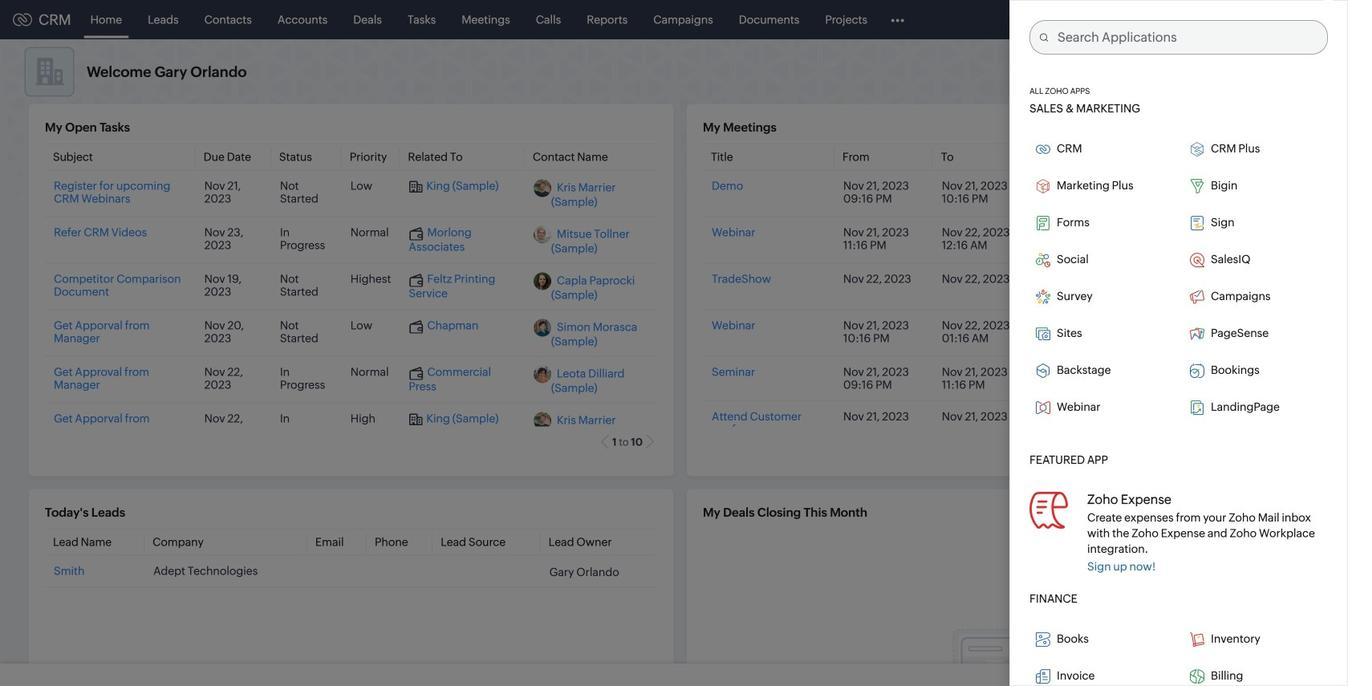 Task type: describe. For each thing, give the bounding box(es) containing it.
profile element
[[1267, 0, 1312, 39]]

Search Applications text field
[[1048, 21, 1328, 54]]

search element
[[1136, 0, 1169, 39]]

create menu element
[[1097, 0, 1136, 39]]

search image
[[1146, 13, 1159, 26]]

calendar image
[[1178, 13, 1192, 26]]

zoho expense image
[[1030, 492, 1069, 529]]



Task type: vqa. For each thing, say whether or not it's contained in the screenshot.
Search icon
yes



Task type: locate. For each thing, give the bounding box(es) containing it.
create menu image
[[1106, 10, 1126, 29]]

profile image
[[1276, 7, 1302, 33]]

logo image
[[13, 13, 32, 26]]



